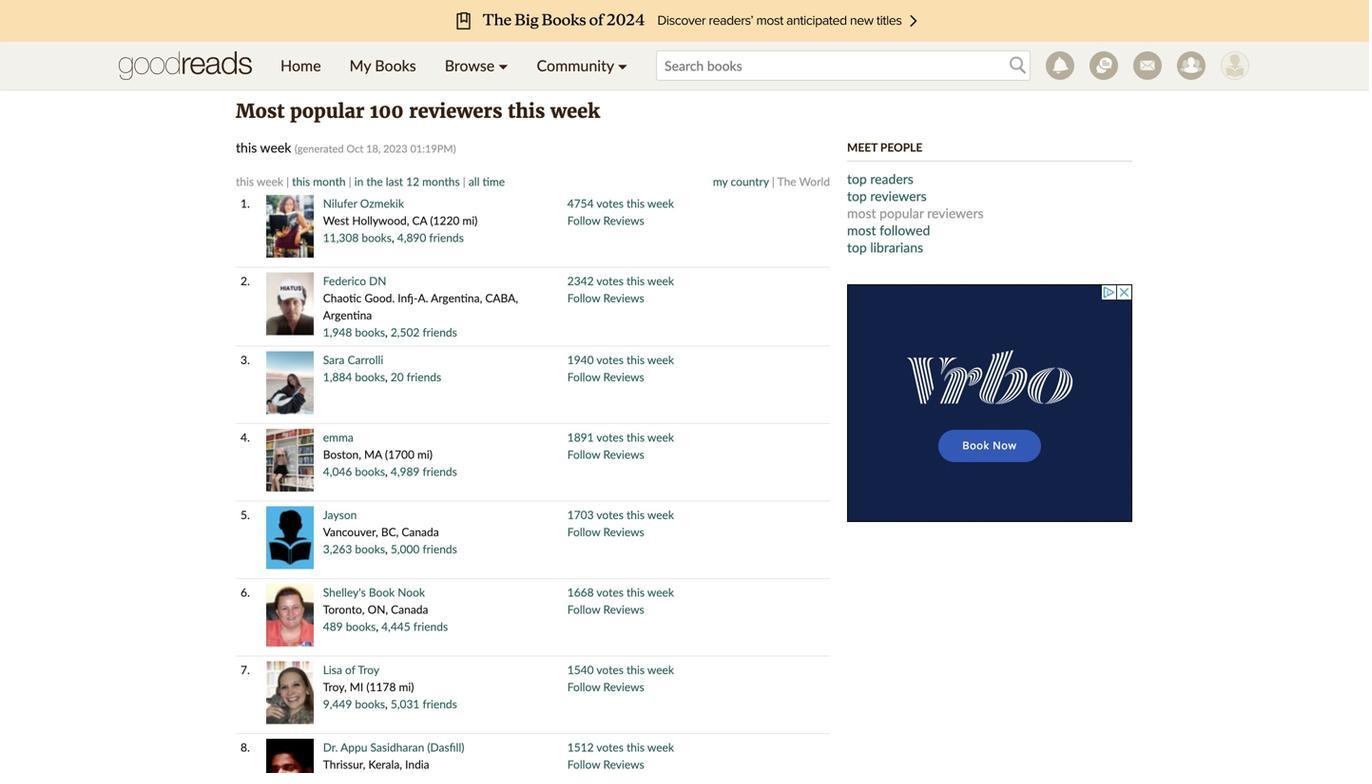 Task type: locate. For each thing, give the bounding box(es) containing it.
week right '4754'
[[647, 196, 674, 210]]

votes inside 1940 votes this week follow reviews
[[597, 353, 624, 367]]

week down 4754 votes  this week follow reviews at the top of page
[[647, 274, 674, 288]]

friend requests image
[[1177, 51, 1206, 80]]

1 most from the top
[[847, 205, 876, 221]]

top down top readers link
[[847, 188, 867, 204]]

, down "bc,"
[[385, 542, 388, 556]]

vancouver,
[[323, 525, 378, 539]]

week inside 4754 votes  this week follow reviews
[[647, 196, 674, 210]]

my
[[713, 174, 728, 188]]

my books link
[[335, 42, 430, 89]]

votes right 1891
[[597, 430, 624, 444]]

6 follow from the top
[[567, 602, 600, 616]]

1 top from the top
[[847, 171, 867, 187]]

kerala,
[[368, 757, 402, 771]]

follow reviews link down the 1668 votes this week link
[[567, 602, 644, 616]]

votes
[[597, 196, 624, 210], [597, 274, 624, 288], [597, 353, 624, 367], [597, 430, 624, 444], [597, 508, 624, 522], [597, 585, 624, 599], [597, 663, 624, 677], [597, 740, 624, 754]]

(generated
[[295, 142, 344, 155]]

reviews down 1540 votes this week link
[[603, 680, 644, 694]]

20 friends link
[[391, 370, 441, 384]]

reviews inside "1512 votes this week follow reviews"
[[603, 757, 644, 771]]

jayson
[[323, 508, 357, 522]]

canada inside shelley's book nook toronto, on, canada 489 books , 4,445 friends
[[391, 602, 428, 616]]

2342 votes this week link
[[567, 274, 674, 288]]

week down 1668 votes this week follow reviews on the left
[[647, 663, 674, 677]]

books down hollywood,
[[362, 231, 392, 244]]

6 follow reviews link from the top
[[567, 602, 644, 616]]

week inside 1540 votes this week follow reviews
[[647, 663, 674, 677]]

7 reviews from the top
[[603, 680, 644, 694]]

8.
[[241, 740, 250, 754]]

follow inside 2342 votes this week follow reviews
[[567, 291, 600, 305]]

, left "20"
[[385, 370, 388, 384]]

country
[[731, 174, 769, 188]]

reviews down the 1668 votes this week link
[[603, 602, 644, 616]]

most
[[847, 205, 876, 221], [847, 222, 876, 238]]

1 horizontal spatial popular
[[880, 205, 924, 221]]

▾ for community ▾
[[618, 56, 628, 75]]

Search for books to add to your shelves search field
[[656, 50, 1031, 81]]

1,884
[[323, 370, 352, 384]]

shelley's book nook link
[[323, 585, 425, 599]]

sara
[[323, 353, 345, 367]]

this left month
[[292, 174, 310, 188]]

| left the
[[772, 174, 775, 188]]

1 vertical spatial popular
[[880, 205, 924, 221]]

follow reviews link down 1540 votes this week link
[[567, 680, 644, 694]]

5 follow from the top
[[567, 525, 600, 539]]

my country link
[[713, 174, 769, 188]]

home link
[[266, 42, 335, 89]]

top readers top reviewers most popular reviewers most followed top librarians
[[847, 171, 984, 255]]

follow down 1668
[[567, 602, 600, 616]]

follow inside 4754 votes  this week follow reviews
[[567, 213, 600, 227]]

votes right 1940
[[597, 353, 624, 367]]

, down on,
[[376, 619, 378, 633]]

follow for 4754
[[567, 213, 600, 227]]

votes inside 4754 votes  this week follow reviews
[[597, 196, 624, 210]]

4754
[[567, 196, 594, 210]]

follow down 1512
[[567, 757, 600, 771]]

0 vertical spatial mi)
[[463, 213, 478, 227]]

1668 votes this week link
[[567, 585, 674, 599]]

0 horizontal spatial reviewers
[[409, 99, 503, 123]]

1 vertical spatial mi)
[[417, 447, 433, 461]]

0 vertical spatial canada
[[402, 525, 439, 539]]

mi) inside nilufer ozmekik west hollywood, ca (1220 mi) 11,308 books , 4,890 friends
[[463, 213, 478, 227]]

votes right the "1540"
[[597, 663, 624, 677]]

mi) up 5,031
[[399, 680, 414, 694]]

menu
[[266, 42, 642, 89]]

week for 1703 votes this week follow reviews
[[647, 508, 674, 522]]

1940
[[567, 353, 594, 367]]

boston,
[[323, 447, 361, 461]]

week inside 1940 votes this week follow reviews
[[647, 353, 674, 367]]

mi) up 4,989 friends link
[[417, 447, 433, 461]]

friends right "20"
[[407, 370, 441, 384]]

follow reviews link down the 4754 votes  this week 'link'
[[567, 213, 644, 227]]

votes inside 1703 votes this week follow reviews
[[597, 508, 624, 522]]

0 horizontal spatial mi)
[[399, 680, 414, 694]]

follow reviews link
[[567, 213, 644, 227], [567, 291, 644, 305], [567, 370, 644, 384], [567, 447, 644, 461], [567, 525, 644, 539], [567, 602, 644, 616], [567, 680, 644, 694], [567, 757, 644, 771]]

week inside 1668 votes this week follow reviews
[[647, 585, 674, 599]]

reviews for 1891
[[603, 447, 644, 461]]

community ▾
[[537, 56, 628, 75]]

top down 'meet'
[[847, 171, 867, 187]]

sara carrolli 1,884 books , 20 friends
[[323, 353, 441, 384]]

follow down '4754'
[[567, 213, 600, 227]]

this right 1703
[[627, 508, 645, 522]]

0 vertical spatial reviewers
[[409, 99, 503, 123]]

popular up (generated
[[290, 99, 365, 123]]

1 horizontal spatial ▾
[[618, 56, 628, 75]]

books inside jayson vancouver, bc, canada 3,263 books , 5,000 friends
[[355, 542, 385, 556]]

canada down nook
[[391, 602, 428, 616]]

my country |   the world
[[713, 174, 830, 188]]

popular up followed
[[880, 205, 924, 221]]

8 votes from the top
[[597, 740, 624, 754]]

books inside emma boston, ma (1700 mi) 4,046 books , 4,989 friends
[[355, 464, 385, 478]]

4 | from the left
[[772, 174, 775, 188]]

week for 1668 votes this week follow reviews
[[647, 585, 674, 599]]

friends right 5,031
[[423, 697, 457, 711]]

0 vertical spatial popular
[[290, 99, 365, 123]]

▾ right browse
[[499, 56, 508, 75]]

emma image
[[266, 429, 314, 492]]

1 follow reviews link from the top
[[567, 213, 644, 227]]

this inside 1703 votes this week follow reviews
[[627, 508, 645, 522]]

3 follow from the top
[[567, 370, 600, 384]]

this right 1891
[[627, 430, 645, 444]]

reviews down 1512 votes this week link
[[603, 757, 644, 771]]

follow reviews link for 4754
[[567, 213, 644, 227]]

week right 1940
[[647, 353, 674, 367]]

6 votes from the top
[[597, 585, 624, 599]]

this inside 4754 votes  this week follow reviews
[[627, 196, 645, 210]]

this right 1940
[[627, 353, 645, 367]]

friends inside lisa of troy troy, mi (1178 mi) 9,449 books , 5,031 friends
[[423, 697, 457, 711]]

reviewers down readers
[[870, 188, 927, 204]]

month
[[313, 174, 346, 188]]

books down vancouver,
[[355, 542, 385, 556]]

1 follow from the top
[[567, 213, 600, 227]]

this down most at the left
[[236, 139, 257, 155]]

2,502 friends link
[[391, 325, 457, 339]]

books down (1178
[[355, 697, 385, 711]]

1 reviews from the top
[[603, 213, 644, 227]]

reviews inside 1891 votes this week follow reviews
[[603, 447, 644, 461]]

follow inside 1891 votes this week follow reviews
[[567, 447, 600, 461]]

2 top from the top
[[847, 188, 867, 204]]

ma
[[364, 447, 382, 461]]

18,
[[366, 142, 381, 155]]

2 votes from the top
[[597, 274, 624, 288]]

this right 1512
[[627, 740, 645, 754]]

jayson image
[[266, 506, 314, 569]]

books down ma at the bottom of the page
[[355, 464, 385, 478]]

7 follow reviews link from the top
[[567, 680, 644, 694]]

3 votes from the top
[[597, 353, 624, 367]]

top down most followed link
[[847, 239, 867, 255]]

5,031
[[391, 697, 420, 711]]

votes inside 2342 votes this week follow reviews
[[597, 274, 624, 288]]

1 vertical spatial top
[[847, 188, 867, 204]]

4754 votes  this week follow reviews
[[567, 196, 674, 227]]

8 follow reviews link from the top
[[567, 757, 644, 771]]

votes right 1703
[[597, 508, 624, 522]]

this right 2342
[[627, 274, 645, 288]]

4,890
[[397, 231, 426, 244]]

reviews inside 4754 votes  this week follow reviews
[[603, 213, 644, 227]]

1512 votes this week link
[[567, 740, 674, 754]]

home
[[280, 56, 321, 75]]

follow down 1891
[[567, 447, 600, 461]]

week for 1940 votes this week follow reviews
[[647, 353, 674, 367]]

argentina,
[[431, 291, 482, 305]]

7 votes from the top
[[597, 663, 624, 677]]

1 vertical spatial canada
[[391, 602, 428, 616]]

follow reviews link down 1891 votes this week link
[[567, 447, 644, 461]]

troy
[[358, 663, 379, 677]]

most popular reviewers link
[[847, 205, 984, 221]]

1 vertical spatial reviewers
[[870, 188, 927, 204]]

, left the 4,989
[[385, 464, 388, 478]]

friends down the (1220
[[429, 231, 464, 244]]

follow for 1891
[[567, 447, 600, 461]]

reviews down "1940 votes this week" link at the left top of the page
[[603, 370, 644, 384]]

reviews inside 1668 votes this week follow reviews
[[603, 602, 644, 616]]

reviews down the 4754 votes  this week 'link'
[[603, 213, 644, 227]]

votes inside 1668 votes this week follow reviews
[[597, 585, 624, 599]]

follow reviews link down 1703 votes this week link
[[567, 525, 644, 539]]

,
[[392, 231, 394, 244], [385, 325, 388, 339], [385, 370, 388, 384], [385, 464, 388, 478], [385, 542, 388, 556], [376, 619, 378, 633], [385, 697, 388, 711]]

most down the top reviewers "link"
[[847, 205, 876, 221]]

0 horizontal spatial ▾
[[499, 56, 508, 75]]

canada up 5,000 friends link
[[402, 525, 439, 539]]

8 reviews from the top
[[603, 757, 644, 771]]

, inside jayson vancouver, bc, canada 3,263 books , 5,000 friends
[[385, 542, 388, 556]]

reviews down 1891 votes this week link
[[603, 447, 644, 461]]

1 vertical spatial most
[[847, 222, 876, 238]]

hollywood,
[[352, 213, 409, 227]]

reviews down the '2342 votes this week' link
[[603, 291, 644, 305]]

2 follow reviews link from the top
[[567, 291, 644, 305]]

follow inside 1540 votes this week follow reviews
[[567, 680, 600, 694]]

reviews inside 1703 votes this week follow reviews
[[603, 525, 644, 539]]

| left all
[[463, 174, 466, 188]]

2 horizontal spatial mi)
[[463, 213, 478, 227]]

follow reviews link for 1703
[[567, 525, 644, 539]]

nilufer ozmekik link
[[323, 196, 404, 210]]

shelley's
[[323, 585, 366, 599]]

, inside emma boston, ma (1700 mi) 4,046 books , 4,989 friends
[[385, 464, 388, 478]]

Search books text field
[[656, 50, 1031, 81]]

time
[[483, 174, 505, 188]]

1 horizontal spatial reviewers
[[870, 188, 927, 204]]

follow reviews link down "1940 votes this week" link at the left top of the page
[[567, 370, 644, 384]]

follow reviews link for 1940
[[567, 370, 644, 384]]

books up carrolli
[[355, 325, 385, 339]]

7 follow from the top
[[567, 680, 600, 694]]

follow reviews link for 1540
[[567, 680, 644, 694]]

friends right 2,502
[[423, 325, 457, 339]]

2 ▾ from the left
[[618, 56, 628, 75]]

browse ▾ button
[[430, 42, 522, 89]]

this
[[508, 99, 545, 123], [236, 139, 257, 155], [236, 174, 254, 188], [292, 174, 310, 188], [627, 196, 645, 210], [627, 274, 645, 288], [627, 353, 645, 367], [627, 430, 645, 444], [627, 508, 645, 522], [627, 585, 645, 599], [627, 663, 645, 677], [627, 740, 645, 754]]

week inside 1891 votes this week follow reviews
[[647, 430, 674, 444]]

| left this month link
[[286, 174, 289, 188]]

follow down the "1540"
[[567, 680, 600, 694]]

this right 1668
[[627, 585, 645, 599]]

reviews inside 2342 votes this week follow reviews
[[603, 291, 644, 305]]

reviewers
[[409, 99, 503, 123], [870, 188, 927, 204], [927, 205, 984, 221]]

, down (1178
[[385, 697, 388, 711]]

1891
[[567, 430, 594, 444]]

week down 1891 votes this week follow reviews in the bottom left of the page
[[647, 508, 674, 522]]

3 top from the top
[[847, 239, 867, 255]]

follow reviews link for 1891
[[567, 447, 644, 461]]

browse ▾
[[445, 56, 508, 75]]

0 vertical spatial most
[[847, 205, 876, 221]]

books down on,
[[346, 619, 376, 633]]

reviewers for most
[[870, 188, 927, 204]]

friends right 4,445
[[413, 619, 448, 633]]

, left 4,890 at the left top of the page
[[392, 231, 394, 244]]

reviews inside 1940 votes this week follow reviews
[[603, 370, 644, 384]]

5 votes from the top
[[597, 508, 624, 522]]

reviews for 2342
[[603, 291, 644, 305]]

2 follow from the top
[[567, 291, 600, 305]]

(1220
[[430, 213, 460, 227]]

week
[[551, 99, 600, 123], [260, 139, 291, 155], [257, 174, 283, 188], [647, 196, 674, 210], [647, 274, 674, 288], [647, 353, 674, 367], [647, 430, 674, 444], [647, 508, 674, 522], [647, 585, 674, 599], [647, 663, 674, 677], [647, 740, 674, 754]]

week down most at the left
[[260, 139, 291, 155]]

notifications image
[[1046, 51, 1074, 80]]

0 horizontal spatial popular
[[290, 99, 365, 123]]

week inside "1512 votes this week follow reviews"
[[647, 740, 674, 754]]

follow reviews link down the '2342 votes this week' link
[[567, 291, 644, 305]]

follow reviews link for 1668
[[567, 602, 644, 616]]

▾ right community
[[618, 56, 628, 75]]

reviewers up the 01:19pm)
[[409, 99, 503, 123]]

1 votes from the top
[[597, 196, 624, 210]]

this month link
[[292, 174, 346, 188]]

3 reviews from the top
[[603, 370, 644, 384]]

2 reviews from the top
[[603, 291, 644, 305]]

books inside nilufer ozmekik west hollywood, ca (1220 mi) 11,308 books , 4,890 friends
[[362, 231, 392, 244]]

mi) inside lisa of troy troy, mi (1178 mi) 9,449 books , 5,031 friends
[[399, 680, 414, 694]]

3 follow reviews link from the top
[[567, 370, 644, 384]]

(1700
[[385, 447, 415, 461]]

follow inside 1703 votes this week follow reviews
[[567, 525, 600, 539]]

4 reviews from the top
[[603, 447, 644, 461]]

1 horizontal spatial mi)
[[417, 447, 433, 461]]

2 vertical spatial reviewers
[[927, 205, 984, 221]]

votes right '4754'
[[597, 196, 624, 210]]

votes for 1512
[[597, 740, 624, 754]]

2 vertical spatial top
[[847, 239, 867, 255]]

4,989 friends link
[[391, 464, 457, 478]]

follow inside 1668 votes this week follow reviews
[[567, 602, 600, 616]]

votes inside "1512 votes this week follow reviews"
[[597, 740, 624, 754]]

mi) right the (1220
[[463, 213, 478, 227]]

a.
[[418, 291, 428, 305]]

this inside 1540 votes this week follow reviews
[[627, 663, 645, 677]]

friends right 5,000 at the bottom left
[[423, 542, 457, 556]]

books inside federico dn chaotic good. infj-a. argentina, caba, argentina 1,948 books , 2,502 friends
[[355, 325, 385, 339]]

votes right 1668
[[597, 585, 624, 599]]

my books
[[350, 56, 416, 75]]

5 reviews from the top
[[603, 525, 644, 539]]

oct
[[346, 142, 363, 155]]

reviewers up followed
[[927, 205, 984, 221]]

people
[[880, 140, 923, 154]]

follow reviews link down 1512 votes this week link
[[567, 757, 644, 771]]

this right '4754'
[[627, 196, 645, 210]]

4 votes from the top
[[597, 430, 624, 444]]

appu
[[341, 740, 367, 754]]

friends
[[429, 231, 464, 244], [423, 325, 457, 339], [407, 370, 441, 384], [423, 464, 457, 478], [423, 542, 457, 556], [413, 619, 448, 633], [423, 697, 457, 711]]

1540 votes this week follow reviews
[[567, 663, 674, 694]]

votes right 2342
[[597, 274, 624, 288]]

reviews down 1703 votes this week link
[[603, 525, 644, 539]]

4 follow reviews link from the top
[[567, 447, 644, 461]]

, left 2,502
[[385, 325, 388, 339]]

follow for 1703
[[567, 525, 600, 539]]

| left in
[[349, 174, 352, 188]]

my group discussions image
[[1090, 51, 1118, 80]]

popular inside top readers top reviewers most popular reviewers most followed top librarians
[[880, 205, 924, 221]]

follow inside "1512 votes this week follow reviews"
[[567, 757, 600, 771]]

6 reviews from the top
[[603, 602, 644, 616]]

1 ▾ from the left
[[499, 56, 508, 75]]

most up top librarians link in the top of the page
[[847, 222, 876, 238]]

▾ for browse ▾
[[499, 56, 508, 75]]

week inside 1703 votes this week follow reviews
[[647, 508, 674, 522]]

books inside shelley's book nook toronto, on, canada 489 books , 4,445 friends
[[346, 619, 376, 633]]

votes for 2342
[[597, 274, 624, 288]]

week inside 2342 votes this week follow reviews
[[647, 274, 674, 288]]

0 vertical spatial top
[[847, 171, 867, 187]]

votes right 1512
[[597, 740, 624, 754]]

5,000 friends link
[[391, 542, 457, 556]]

2 vertical spatial mi)
[[399, 680, 414, 694]]

1703
[[567, 508, 594, 522]]

8 follow from the top
[[567, 757, 600, 771]]

votes for 1940
[[597, 353, 624, 367]]

follow inside 1940 votes this week follow reviews
[[567, 370, 600, 384]]

followed
[[880, 222, 930, 238]]

week down community
[[551, 99, 600, 123]]

follow down 1703
[[567, 525, 600, 539]]

1940 votes this week link
[[567, 353, 674, 367]]

follow down 2342
[[567, 291, 600, 305]]

5,000
[[391, 542, 420, 556]]

menu containing home
[[266, 42, 642, 89]]

follow down 1940
[[567, 370, 600, 384]]

1 | from the left
[[286, 174, 289, 188]]

week down 1703 votes this week follow reviews
[[647, 585, 674, 599]]

this right the "1540"
[[627, 663, 645, 677]]

votes inside 1891 votes this week follow reviews
[[597, 430, 624, 444]]

reviewers for this
[[409, 99, 503, 123]]

reviews for 1668
[[603, 602, 644, 616]]

2,502
[[391, 325, 420, 339]]

week down 1940 votes this week follow reviews
[[647, 430, 674, 444]]

this inside 1668 votes this week follow reviews
[[627, 585, 645, 599]]

follow reviews link for 2342
[[567, 291, 644, 305]]

mi
[[350, 680, 364, 694]]

votes inside 1540 votes this week follow reviews
[[597, 663, 624, 677]]

all
[[469, 174, 480, 188]]

reviews inside 1540 votes this week follow reviews
[[603, 680, 644, 694]]

friends right the 4,989
[[423, 464, 457, 478]]

week down 1540 votes this week follow reviews
[[647, 740, 674, 754]]

follow for 2342
[[567, 291, 600, 305]]

1540 votes this week link
[[567, 663, 674, 677]]

4 follow from the top
[[567, 447, 600, 461]]

follow for 1668
[[567, 602, 600, 616]]

5 follow reviews link from the top
[[567, 525, 644, 539]]

canada inside jayson vancouver, bc, canada 3,263 books , 5,000 friends
[[402, 525, 439, 539]]

books down carrolli
[[355, 370, 385, 384]]



Task type: describe. For each thing, give the bounding box(es) containing it.
nook
[[398, 585, 425, 599]]

week for 4754 votes  this week follow reviews
[[647, 196, 674, 210]]

sasidharan
[[370, 740, 424, 754]]

3.
[[241, 353, 250, 367]]

friends inside shelley's book nook toronto, on, canada 489 books , 4,445 friends
[[413, 619, 448, 633]]

federico
[[323, 274, 366, 288]]

most popular 100 reviewers this week
[[236, 99, 600, 123]]

, inside sara carrolli 1,884 books , 20 friends
[[385, 370, 388, 384]]

this inside 1940 votes this week follow reviews
[[627, 353, 645, 367]]

ozmekik
[[360, 196, 404, 210]]

this inside 2342 votes this week follow reviews
[[627, 274, 645, 288]]

2342 votes this week follow reviews
[[567, 274, 674, 305]]

this up 1.
[[236, 174, 254, 188]]

lisa of troy troy, mi (1178 mi) 9,449 books , 5,031 friends
[[323, 663, 457, 711]]

week left this month link
[[257, 174, 283, 188]]

in the last 12 months link
[[354, 174, 460, 188]]

community
[[537, 56, 614, 75]]

1,884 books link
[[323, 370, 385, 384]]

browse
[[445, 56, 495, 75]]

top reviewers link
[[847, 188, 927, 204]]

inbox image
[[1133, 51, 1162, 80]]

friends inside jayson vancouver, bc, canada 3,263 books , 5,000 friends
[[423, 542, 457, 556]]

1703 votes this week link
[[567, 508, 674, 522]]

this down community
[[508, 99, 545, 123]]

chaotic
[[323, 291, 362, 305]]

, inside shelley's book nook toronto, on, canada 489 books , 4,445 friends
[[376, 619, 378, 633]]

follow for 1540
[[567, 680, 600, 694]]

11,308
[[323, 231, 359, 244]]

federico dn link
[[323, 274, 386, 288]]

sara carrolli image
[[266, 351, 314, 414]]

reviews for 4754
[[603, 213, 644, 227]]

100
[[370, 99, 404, 123]]

7.
[[241, 663, 250, 677]]

ruby anderson image
[[1221, 51, 1249, 80]]

reviews for 1703
[[603, 525, 644, 539]]

3,263 books link
[[323, 542, 385, 556]]

2 | from the left
[[349, 174, 352, 188]]

lisa of troy image
[[266, 661, 314, 724]]

all time link
[[469, 174, 505, 188]]

friends inside federico dn chaotic good. infj-a. argentina, caba, argentina 1,948 books , 2,502 friends
[[423, 325, 457, 339]]

mi) for nilufer ozmekik west hollywood, ca (1220 mi) 11,308 books , 4,890 friends
[[463, 213, 478, 227]]

votes for 1668
[[597, 585, 624, 599]]

1703 votes this week follow reviews
[[567, 508, 674, 539]]

(1178
[[366, 680, 396, 694]]

2 horizontal spatial reviewers
[[927, 205, 984, 221]]

books inside sara carrolli 1,884 books , 20 friends
[[355, 370, 385, 384]]

jayson vancouver, bc, canada 3,263 books , 5,000 friends
[[323, 508, 457, 556]]

3 | from the left
[[463, 174, 466, 188]]

1668 votes this week follow reviews
[[567, 585, 674, 616]]

mi) for lisa of troy troy, mi (1178 mi) 9,449 books , 5,031 friends
[[399, 680, 414, 694]]

(dasfill)
[[427, 740, 464, 754]]

week for 2342 votes this week follow reviews
[[647, 274, 674, 288]]

months
[[422, 174, 460, 188]]

489
[[323, 619, 343, 633]]

3,263
[[323, 542, 352, 556]]

federico dn image
[[266, 272, 314, 335]]

nilufer ozmekik west hollywood, ca (1220 mi) 11,308 books , 4,890 friends
[[323, 196, 478, 244]]

this inside "1512 votes this week follow reviews"
[[627, 740, 645, 754]]

in
[[354, 174, 364, 188]]

emma link
[[323, 430, 354, 444]]

votes for 1891
[[597, 430, 624, 444]]

meet
[[847, 140, 878, 154]]

the
[[366, 174, 383, 188]]

9,449 books link
[[323, 697, 385, 711]]

west
[[323, 213, 349, 227]]

dr. appu sasidharan (dasfill) thrissur, kerala, india
[[323, 740, 464, 771]]

5.
[[241, 508, 250, 522]]

489 books link
[[323, 619, 376, 633]]

01:19pm)
[[410, 142, 456, 155]]

meet people
[[847, 140, 923, 154]]

argentina
[[323, 308, 372, 322]]

caba,
[[485, 291, 518, 305]]

2.
[[241, 274, 250, 288]]

votes for 4754
[[597, 196, 624, 210]]

dr. appu sasidharan (dasfill) image
[[266, 739, 314, 773]]

4,445 friends link
[[381, 619, 448, 633]]

shelley's book nook image
[[266, 584, 314, 647]]

9,449
[[323, 697, 352, 711]]

troy,
[[323, 680, 347, 694]]

votes for 1703
[[597, 508, 624, 522]]

2 most from the top
[[847, 222, 876, 238]]

readers
[[870, 171, 914, 187]]

advertisement element
[[847, 284, 1132, 522]]

, inside nilufer ozmekik west hollywood, ca (1220 mi) 11,308 books , 4,890 friends
[[392, 231, 394, 244]]

1.
[[241, 196, 250, 210]]

jayson link
[[323, 508, 357, 522]]

reviews for 1940
[[603, 370, 644, 384]]

friends inside sara carrolli 1,884 books , 20 friends
[[407, 370, 441, 384]]

carrolli
[[347, 353, 383, 367]]

nilufer ozmekik image
[[266, 195, 314, 258]]

the
[[777, 174, 796, 188]]

ca
[[412, 213, 427, 227]]

dr. appu sasidharan (dasfill) link
[[323, 740, 464, 754]]

1940 votes this week follow reviews
[[567, 353, 674, 384]]

this inside 1891 votes this week follow reviews
[[627, 430, 645, 444]]

last
[[386, 174, 403, 188]]

follow for 1512
[[567, 757, 600, 771]]

infj-
[[398, 291, 418, 305]]

this week (generated oct 18, 2023 01:19pm)
[[236, 139, 456, 155]]

week for 1540 votes this week follow reviews
[[647, 663, 674, 677]]

emma
[[323, 430, 354, 444]]

1512 votes this week follow reviews
[[567, 740, 674, 771]]

mi) inside emma boston, ma (1700 mi) 4,046 books , 4,989 friends
[[417, 447, 433, 461]]

toronto,
[[323, 602, 365, 616]]

1891 votes this week follow reviews
[[567, 430, 674, 461]]

emma boston, ma (1700 mi) 4,046 books , 4,989 friends
[[323, 430, 457, 478]]

4,445
[[381, 619, 410, 633]]

friends inside nilufer ozmekik west hollywood, ca (1220 mi) 11,308 books , 4,890 friends
[[429, 231, 464, 244]]

reviews for 1540
[[603, 680, 644, 694]]

week for 1891 votes this week follow reviews
[[647, 430, 674, 444]]

votes for 1540
[[597, 663, 624, 677]]

india
[[405, 757, 429, 771]]

reviews for 1512
[[603, 757, 644, 771]]

world
[[799, 174, 830, 188]]

books inside lisa of troy troy, mi (1178 mi) 9,449 books , 5,031 friends
[[355, 697, 385, 711]]

follow for 1940
[[567, 370, 600, 384]]

1,948
[[323, 325, 352, 339]]

follow reviews link for 1512
[[567, 757, 644, 771]]

1891 votes this week link
[[567, 430, 674, 444]]

bc,
[[381, 525, 399, 539]]

week for 1512 votes this week follow reviews
[[647, 740, 674, 754]]

friends inside emma boston, ma (1700 mi) 4,046 books , 4,989 friends
[[423, 464, 457, 478]]

, inside federico dn chaotic good. infj-a. argentina, caba, argentina 1,948 books , 2,502 friends
[[385, 325, 388, 339]]

, inside lisa of troy troy, mi (1178 mi) 9,449 books , 5,031 friends
[[385, 697, 388, 711]]

4,046
[[323, 464, 352, 478]]

4,890 friends link
[[397, 231, 464, 244]]



Task type: vqa. For each thing, say whether or not it's contained in the screenshot.


